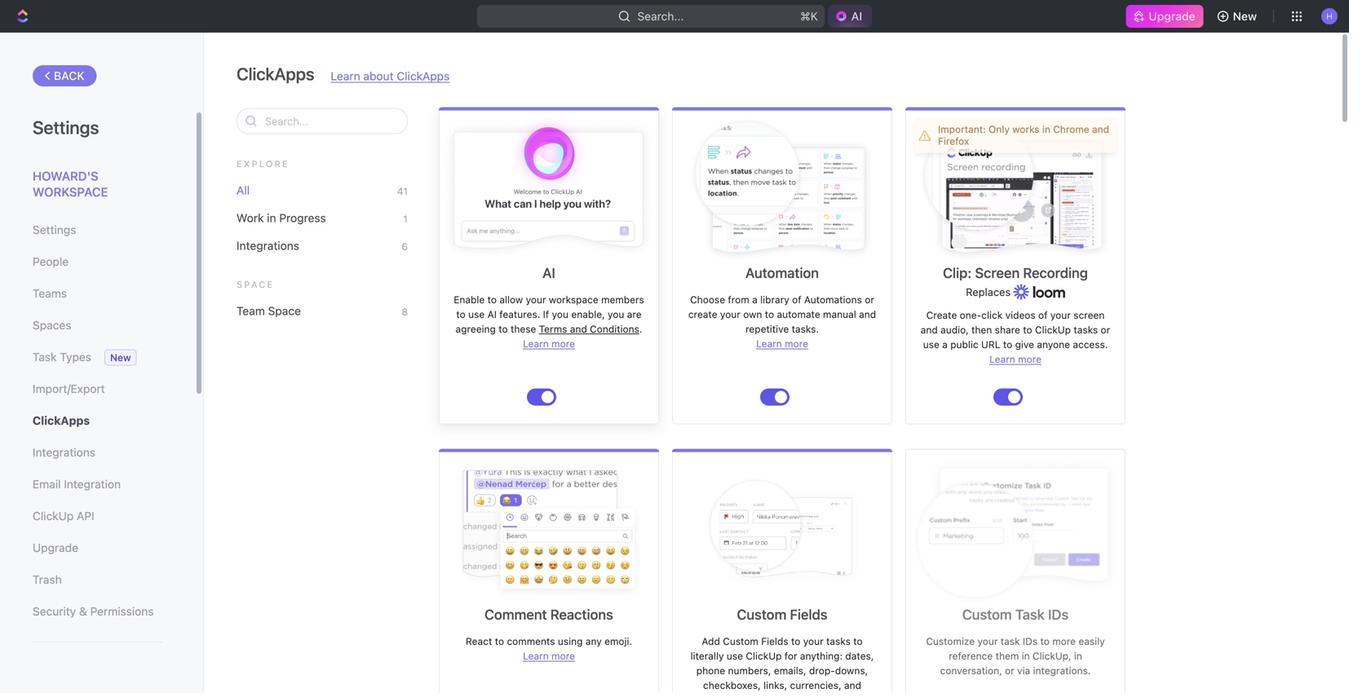 Task type: describe. For each thing, give the bounding box(es) containing it.
to down share on the top right of the page
[[1003, 339, 1013, 350]]

h
[[1327, 11, 1333, 21]]

explore
[[237, 159, 289, 169]]

learn inside create one-click videos of your screen and audio, then share to clickup tasks or use a public url to give anyone access. learn more
[[990, 354, 1016, 365]]

emails,
[[774, 665, 807, 677]]

learn about clickapps
[[331, 69, 450, 83]]

security
[[33, 605, 76, 618]]

replaces
[[966, 286, 1014, 298]]

work
[[237, 211, 264, 225]]

in up via
[[1022, 651, 1030, 662]]

add custom fields to your tasks to literally use clickup for anything: dates, phone numbers, emails, drop-downs, checkboxes, links, currencies, 
[[691, 636, 874, 693]]

audio,
[[941, 324, 969, 336]]

numbers,
[[728, 665, 771, 677]]

.
[[640, 323, 642, 335]]

more inside react to comments using any emoji. learn more
[[552, 651, 575, 662]]

comment
[[485, 607, 547, 623]]

0 vertical spatial upgrade link
[[1126, 5, 1204, 28]]

learn more link for ai
[[523, 338, 575, 350]]

and down enable,
[[570, 323, 587, 335]]

recording
[[1023, 265, 1088, 281]]

for
[[785, 651, 798, 662]]

settings element
[[0, 33, 204, 693]]

terms and conditions .
[[539, 323, 642, 335]]

share
[[995, 324, 1021, 336]]

library
[[760, 294, 790, 306]]

&
[[79, 605, 87, 618]]

settings link
[[33, 216, 162, 244]]

task
[[1001, 636, 1020, 647]]

a inside create one-click videos of your screen and audio, then share to clickup tasks or use a public url to give anyone access. learn more
[[942, 339, 948, 350]]

email
[[33, 478, 61, 491]]

fields inside add custom fields to your tasks to literally use clickup for anything: dates, phone numbers, emails, drop-downs, checkboxes, links, currencies,
[[761, 636, 789, 647]]

1 horizontal spatial fields
[[790, 607, 828, 623]]

clickup inside add custom fields to your tasks to literally use clickup for anything: dates, phone numbers, emails, drop-downs, checkboxes, links, currencies,
[[746, 651, 782, 662]]

custom inside add custom fields to your tasks to literally use clickup for anything: dates, phone numbers, emails, drop-downs, checkboxes, links, currencies,
[[723, 636, 759, 647]]

use inside create one-click videos of your screen and audio, then share to clickup tasks or use a public url to give anyone access. learn more
[[923, 339, 940, 350]]

1
[[403, 213, 408, 225]]

1 settings from the top
[[33, 117, 99, 138]]

spaces
[[33, 319, 71, 332]]

reference
[[949, 651, 993, 662]]

team
[[237, 304, 265, 318]]

task inside the settings element
[[33, 350, 57, 364]]

clickup api
[[33, 510, 94, 523]]

conditions
[[590, 323, 640, 335]]

enable
[[454, 294, 485, 306]]

choose
[[690, 294, 725, 306]]

types
[[60, 350, 91, 364]]

new inside button
[[1233, 9, 1257, 23]]

learn more
[[523, 338, 575, 350]]

any
[[586, 636, 602, 647]]

works
[[1013, 124, 1040, 135]]

teams
[[33, 287, 67, 300]]

Search... text field
[[265, 109, 399, 133]]

to inside choose from a library of automations or create your own to automate manual and repetitive tasks. learn more
[[765, 309, 774, 320]]

to inside react to comments using any emoji. learn more
[[495, 636, 504, 647]]

import/export link
[[33, 375, 162, 403]]

comment reactions
[[485, 607, 613, 623]]

to up dates,
[[854, 636, 863, 647]]

1 horizontal spatial upgrade
[[1149, 9, 1196, 23]]

enable,
[[571, 309, 605, 320]]

permissions
[[90, 605, 154, 618]]

learn left about
[[331, 69, 360, 83]]

members
[[601, 294, 644, 306]]

automations
[[804, 294, 862, 306]]

security & permissions link
[[33, 598, 162, 626]]

give
[[1015, 339, 1035, 350]]

screen
[[975, 265, 1020, 281]]

features.
[[500, 309, 540, 320]]

important:
[[938, 124, 986, 135]]

0 horizontal spatial upgrade link
[[33, 534, 162, 562]]

tasks.
[[792, 323, 819, 335]]

clickup api link
[[33, 503, 162, 530]]

custom for custom fields
[[737, 607, 787, 623]]

ids inside customize your task ids to more easily reference them in clickup, in conversation, or via integrations.
[[1023, 636, 1038, 647]]

checkboxes,
[[703, 680, 761, 691]]

api
[[77, 510, 94, 523]]

learn more link for comment reactions
[[523, 651, 575, 662]]

anyone
[[1037, 339, 1070, 350]]

clip:
[[943, 265, 972, 281]]

chrome
[[1053, 124, 1090, 135]]

manual
[[823, 309, 856, 320]]

progress
[[279, 211, 326, 225]]

41
[[397, 186, 408, 197]]

email integration
[[33, 478, 121, 491]]

public
[[951, 339, 979, 350]]

learn more link for automation
[[756, 338, 808, 350]]

import/export
[[33, 382, 105, 396]]

customize your task ids to more easily reference them in clickup, in conversation, or via integrations.
[[926, 636, 1105, 677]]

use inside enable to allow your workspace members to use ai features. if you enable, you are agreeing to these
[[468, 309, 485, 320]]

⌘k
[[800, 9, 818, 23]]

to left allow
[[488, 294, 497, 306]]

terms and conditions link
[[539, 323, 640, 335]]

clickup inside create one-click videos of your screen and audio, then share to clickup tasks or use a public url to give anyone access. learn more
[[1035, 324, 1071, 336]]

new inside the settings element
[[110, 352, 131, 363]]

integrations.
[[1033, 665, 1091, 677]]

team space
[[237, 304, 301, 318]]

6
[[402, 241, 408, 253]]

in inside important: only works in chrome and firefox
[[1043, 124, 1051, 135]]

if
[[543, 309, 549, 320]]

howard's
[[33, 169, 98, 183]]

from
[[728, 294, 750, 306]]

url
[[981, 339, 1001, 350]]

conversation,
[[940, 665, 1002, 677]]

more inside choose from a library of automations or create your own to automate manual and repetitive tasks. learn more
[[785, 338, 808, 350]]

1 horizontal spatial clickapps
[[237, 64, 315, 84]]

search...
[[637, 9, 684, 23]]

1 vertical spatial ai
[[543, 265, 556, 281]]

work in progress
[[237, 211, 326, 225]]



Task type: locate. For each thing, give the bounding box(es) containing it.
of for automations
[[792, 294, 802, 306]]

them
[[996, 651, 1019, 662]]

0 vertical spatial integrations
[[237, 239, 299, 253]]

your inside customize your task ids to more easily reference them in clickup, in conversation, or via integrations.
[[978, 636, 998, 647]]

and down the create
[[921, 324, 938, 336]]

space up team
[[237, 279, 274, 290]]

0 vertical spatial space
[[237, 279, 274, 290]]

0 vertical spatial settings
[[33, 117, 99, 138]]

ai button
[[829, 5, 872, 28]]

1 vertical spatial settings
[[33, 223, 76, 237]]

automation
[[746, 265, 819, 281]]

1 horizontal spatial or
[[1005, 665, 1015, 677]]

1 horizontal spatial new
[[1233, 9, 1257, 23]]

0 horizontal spatial of
[[792, 294, 802, 306]]

more inside create one-click videos of your screen and audio, then share to clickup tasks or use a public url to give anyone access. learn more
[[1018, 354, 1042, 365]]

to down enable
[[456, 309, 466, 320]]

0 horizontal spatial clickup
[[33, 510, 74, 523]]

h button
[[1317, 3, 1343, 29]]

learn down comments
[[523, 651, 549, 662]]

to left these
[[499, 323, 508, 335]]

integrations up "email integration"
[[33, 446, 95, 459]]

of right videos
[[1039, 310, 1048, 321]]

1 vertical spatial clickup
[[33, 510, 74, 523]]

fields up for
[[761, 636, 789, 647]]

learn more link down terms
[[523, 338, 575, 350]]

learn inside react to comments using any emoji. learn more
[[523, 651, 549, 662]]

custom up task
[[963, 607, 1012, 623]]

0 vertical spatial clickup
[[1035, 324, 1071, 336]]

0 horizontal spatial clickapps
[[33, 414, 90, 428]]

upgrade link up the trash link
[[33, 534, 162, 562]]

2 horizontal spatial or
[[1101, 324, 1111, 336]]

tasks up anything:
[[827, 636, 851, 647]]

in right work
[[267, 211, 276, 225]]

0 horizontal spatial task
[[33, 350, 57, 364]]

integration
[[64, 478, 121, 491]]

ai up workspace
[[543, 265, 556, 281]]

tasks inside add custom fields to your tasks to literally use clickup for anything: dates, phone numbers, emails, drop-downs, checkboxes, links, currencies,
[[827, 636, 851, 647]]

drop-
[[809, 665, 835, 677]]

and inside important: only works in chrome and firefox
[[1092, 124, 1110, 135]]

create
[[688, 309, 718, 320]]

learn inside choose from a library of automations or create your own to automate manual and repetitive tasks. learn more
[[756, 338, 782, 350]]

only
[[989, 124, 1010, 135]]

1 vertical spatial task
[[1016, 607, 1045, 623]]

clickup,
[[1033, 651, 1072, 662]]

own
[[743, 309, 762, 320]]

a down audio,
[[942, 339, 948, 350]]

or inside choose from a library of automations or create your own to automate manual and repetitive tasks. learn more
[[865, 294, 875, 306]]

agreeing
[[456, 323, 496, 335]]

use up agreeing
[[468, 309, 485, 320]]

a inside choose from a library of automations or create your own to automate manual and repetitive tasks. learn more
[[752, 294, 758, 306]]

ids right task
[[1023, 636, 1038, 647]]

1 horizontal spatial use
[[727, 651, 743, 662]]

0 horizontal spatial tasks
[[827, 636, 851, 647]]

clickapps down the import/export
[[33, 414, 90, 428]]

comments
[[507, 636, 555, 647]]

task
[[33, 350, 57, 364], [1016, 607, 1045, 623]]

ai inside ai button
[[852, 9, 863, 23]]

workspace
[[549, 294, 599, 306]]

task left types
[[33, 350, 57, 364]]

1 horizontal spatial tasks
[[1074, 324, 1098, 336]]

more down the tasks.
[[785, 338, 808, 350]]

2 horizontal spatial clickup
[[1035, 324, 1071, 336]]

space right team
[[268, 304, 301, 318]]

terms
[[539, 323, 567, 335]]

clickup up numbers,
[[746, 651, 782, 662]]

0 horizontal spatial you
[[552, 309, 569, 320]]

of for your
[[1039, 310, 1048, 321]]

ids up clickup,
[[1048, 607, 1069, 623]]

0 horizontal spatial fields
[[761, 636, 789, 647]]

and inside choose from a library of automations or create your own to automate manual and repetitive tasks. learn more
[[859, 309, 876, 320]]

clickup inside clickup api 'link'
[[33, 510, 74, 523]]

your
[[526, 294, 546, 306], [720, 309, 741, 320], [1051, 310, 1071, 321], [803, 636, 824, 647], [978, 636, 998, 647]]

enable to allow your workspace members to use ai features. if you enable, you are agreeing to these
[[454, 294, 644, 335]]

1 vertical spatial a
[[942, 339, 948, 350]]

0 vertical spatial use
[[468, 309, 485, 320]]

learn
[[331, 69, 360, 83], [523, 338, 549, 350], [756, 338, 782, 350], [990, 354, 1016, 365], [523, 651, 549, 662]]

1 vertical spatial new
[[110, 352, 131, 363]]

1 vertical spatial tasks
[[827, 636, 851, 647]]

create one-click videos of your screen and audio, then share to clickup tasks or use a public url to give anyone access. learn more
[[921, 310, 1111, 365]]

security & permissions
[[33, 605, 154, 618]]

task up task
[[1016, 607, 1045, 623]]

1 horizontal spatial integrations
[[237, 239, 299, 253]]

tasks
[[1074, 324, 1098, 336], [827, 636, 851, 647]]

trash
[[33, 573, 62, 587]]

your down from
[[720, 309, 741, 320]]

clickup
[[1035, 324, 1071, 336], [33, 510, 74, 523], [746, 651, 782, 662]]

your inside create one-click videos of your screen and audio, then share to clickup tasks or use a public url to give anyone access. learn more
[[1051, 310, 1071, 321]]

a up 'own' at right top
[[752, 294, 758, 306]]

repetitive
[[746, 323, 789, 335]]

new
[[1233, 9, 1257, 23], [110, 352, 131, 363]]

easily
[[1079, 636, 1105, 647]]

clickapps link
[[33, 407, 162, 435]]

space
[[237, 279, 274, 290], [268, 304, 301, 318]]

customize
[[926, 636, 975, 647]]

2 vertical spatial ai
[[488, 309, 497, 320]]

or inside customize your task ids to more easily reference them in clickup, in conversation, or via integrations.
[[1005, 665, 1015, 677]]

teams link
[[33, 280, 162, 308]]

0 vertical spatial a
[[752, 294, 758, 306]]

to up 'repetitive'
[[765, 309, 774, 320]]

of up the automate
[[792, 294, 802, 306]]

1 vertical spatial use
[[923, 339, 940, 350]]

learn more link down give
[[990, 354, 1042, 365]]

settings up people
[[33, 223, 76, 237]]

1 horizontal spatial you
[[608, 309, 624, 320]]

integrations down work in progress
[[237, 239, 299, 253]]

2 vertical spatial clickup
[[746, 651, 782, 662]]

upgrade down clickup api at the left bottom
[[33, 541, 78, 555]]

dates,
[[846, 651, 874, 662]]

1 vertical spatial upgrade link
[[33, 534, 162, 562]]

task types
[[33, 350, 91, 364]]

or left via
[[1005, 665, 1015, 677]]

1 vertical spatial integrations
[[33, 446, 95, 459]]

in
[[1043, 124, 1051, 135], [267, 211, 276, 225], [1022, 651, 1030, 662], [1074, 651, 1082, 662]]

your up the 'reference'
[[978, 636, 998, 647]]

upgrade link
[[1126, 5, 1204, 28], [33, 534, 162, 562]]

0 horizontal spatial upgrade
[[33, 541, 78, 555]]

access.
[[1073, 339, 1108, 350]]

more down terms
[[552, 338, 575, 350]]

ai up agreeing
[[488, 309, 497, 320]]

tasks inside create one-click videos of your screen and audio, then share to clickup tasks or use a public url to give anyone access. learn more
[[1074, 324, 1098, 336]]

in right works
[[1043, 124, 1051, 135]]

custom up for
[[737, 607, 787, 623]]

0 vertical spatial tasks
[[1074, 324, 1098, 336]]

1 horizontal spatial a
[[942, 339, 948, 350]]

workspace
[[33, 185, 108, 199]]

your inside add custom fields to your tasks to literally use clickup for anything: dates, phone numbers, emails, drop-downs, checkboxes, links, currencies,
[[803, 636, 824, 647]]

1 vertical spatial of
[[1039, 310, 1048, 321]]

clickapps right about
[[397, 69, 450, 83]]

you up conditions
[[608, 309, 624, 320]]

1 you from the left
[[552, 309, 569, 320]]

tasks down screen
[[1074, 324, 1098, 336]]

one-
[[960, 310, 982, 321]]

2 vertical spatial use
[[727, 651, 743, 662]]

0 horizontal spatial integrations
[[33, 446, 95, 459]]

use up numbers,
[[727, 651, 743, 662]]

firefox
[[938, 135, 969, 147]]

1 horizontal spatial of
[[1039, 310, 1048, 321]]

0 horizontal spatial or
[[865, 294, 875, 306]]

0 vertical spatial task
[[33, 350, 57, 364]]

videos
[[1006, 310, 1036, 321]]

and inside create one-click videos of your screen and audio, then share to clickup tasks or use a public url to give anyone access. learn more
[[921, 324, 938, 336]]

ai inside enable to allow your workspace members to use ai features. if you enable, you are agreeing to these
[[488, 309, 497, 320]]

1 vertical spatial or
[[1101, 324, 1111, 336]]

0 vertical spatial upgrade
[[1149, 9, 1196, 23]]

0 horizontal spatial use
[[468, 309, 485, 320]]

your inside enable to allow your workspace members to use ai features. if you enable, you are agreeing to these
[[526, 294, 546, 306]]

clip: screen recording
[[943, 265, 1088, 281]]

spaces link
[[33, 312, 162, 339]]

learn more link down 'repetitive'
[[756, 338, 808, 350]]

to right react on the left
[[495, 636, 504, 647]]

2 horizontal spatial clickapps
[[397, 69, 450, 83]]

to up for
[[791, 636, 801, 647]]

2 settings from the top
[[33, 223, 76, 237]]

more down using
[[552, 651, 575, 662]]

about
[[363, 69, 394, 83]]

learn more link
[[523, 338, 575, 350], [756, 338, 808, 350], [990, 354, 1042, 365], [523, 651, 575, 662]]

and right chrome
[[1092, 124, 1110, 135]]

0 horizontal spatial ai
[[488, 309, 497, 320]]

8
[[402, 306, 408, 318]]

people link
[[33, 248, 162, 276]]

1 vertical spatial fields
[[761, 636, 789, 647]]

howard's workspace
[[33, 169, 108, 199]]

1 vertical spatial upgrade
[[33, 541, 78, 555]]

new button
[[1210, 3, 1267, 29]]

and right manual
[[859, 309, 876, 320]]

0 horizontal spatial ids
[[1023, 636, 1038, 647]]

learn down these
[[523, 338, 549, 350]]

currencies,
[[790, 680, 842, 691]]

1 horizontal spatial ids
[[1048, 607, 1069, 623]]

or right automations
[[865, 294, 875, 306]]

integrations inside the settings element
[[33, 446, 95, 459]]

downs,
[[835, 665, 868, 677]]

to inside customize your task ids to more easily reference them in clickup, in conversation, or via integrations.
[[1041, 636, 1050, 647]]

0 vertical spatial of
[[792, 294, 802, 306]]

back link
[[33, 65, 97, 86]]

to up clickup,
[[1041, 636, 1050, 647]]

fields up anything:
[[790, 607, 828, 623]]

learn down url
[[990, 354, 1016, 365]]

0 vertical spatial fields
[[790, 607, 828, 623]]

1 horizontal spatial clickup
[[746, 651, 782, 662]]

learn more link down comments
[[523, 651, 575, 662]]

1 horizontal spatial upgrade link
[[1126, 5, 1204, 28]]

links,
[[764, 680, 787, 691]]

create
[[927, 310, 957, 321]]

emoji.
[[605, 636, 632, 647]]

clickapps up search... 'text box'
[[237, 64, 315, 84]]

use down the create
[[923, 339, 940, 350]]

are
[[627, 309, 642, 320]]

email integration link
[[33, 471, 162, 498]]

to up give
[[1023, 324, 1033, 336]]

of inside choose from a library of automations or create your own to automate manual and repetitive tasks. learn more
[[792, 294, 802, 306]]

of inside create one-click videos of your screen and audio, then share to clickup tasks or use a public url to give anyone access. learn more
[[1039, 310, 1048, 321]]

clickup left api
[[33, 510, 74, 523]]

more down give
[[1018, 354, 1042, 365]]

your up anything:
[[803, 636, 824, 647]]

1 horizontal spatial ai
[[543, 265, 556, 281]]

clickapps inside the settings element
[[33, 414, 90, 428]]

custom
[[737, 607, 787, 623], [963, 607, 1012, 623], [723, 636, 759, 647]]

0 vertical spatial new
[[1233, 9, 1257, 23]]

0 vertical spatial or
[[865, 294, 875, 306]]

then
[[972, 324, 992, 336]]

all
[[237, 184, 250, 197]]

more up clickup,
[[1053, 636, 1076, 647]]

your left screen
[[1051, 310, 1071, 321]]

or
[[865, 294, 875, 306], [1101, 324, 1111, 336], [1005, 665, 1015, 677]]

these
[[511, 323, 536, 335]]

or inside create one-click videos of your screen and audio, then share to clickup tasks or use a public url to give anyone access. learn more
[[1101, 324, 1111, 336]]

or up "access."
[[1101, 324, 1111, 336]]

1 horizontal spatial task
[[1016, 607, 1045, 623]]

in down easily on the bottom right
[[1074, 651, 1082, 662]]

automate
[[777, 309, 821, 320]]

you right if
[[552, 309, 569, 320]]

upgrade link left new button
[[1126, 5, 1204, 28]]

0 vertical spatial ai
[[852, 9, 863, 23]]

2 horizontal spatial use
[[923, 339, 940, 350]]

2 vertical spatial or
[[1005, 665, 1015, 677]]

more inside customize your task ids to more easily reference them in clickup, in conversation, or via integrations.
[[1053, 636, 1076, 647]]

0 horizontal spatial a
[[752, 294, 758, 306]]

your up if
[[526, 294, 546, 306]]

ai right ⌘k
[[852, 9, 863, 23]]

screen
[[1074, 310, 1105, 321]]

integrations link
[[33, 439, 162, 467]]

2 horizontal spatial ai
[[852, 9, 863, 23]]

learn about clickapps link
[[331, 69, 450, 83]]

integrations
[[237, 239, 299, 253], [33, 446, 95, 459]]

back
[[54, 69, 85, 82]]

learn down 'repetitive'
[[756, 338, 782, 350]]

1 vertical spatial space
[[268, 304, 301, 318]]

upgrade left new button
[[1149, 9, 1196, 23]]

use inside add custom fields to your tasks to literally use clickup for anything: dates, phone numbers, emails, drop-downs, checkboxes, links, currencies,
[[727, 651, 743, 662]]

0 horizontal spatial new
[[110, 352, 131, 363]]

custom for custom task ids
[[963, 607, 1012, 623]]

upgrade inside the settings element
[[33, 541, 78, 555]]

custom right add
[[723, 636, 759, 647]]

0 vertical spatial ids
[[1048, 607, 1069, 623]]

your inside choose from a library of automations or create your own to automate manual and repetitive tasks. learn more
[[720, 309, 741, 320]]

1 vertical spatial ids
[[1023, 636, 1038, 647]]

settings up howard's on the top left of the page
[[33, 117, 99, 138]]

add
[[702, 636, 720, 647]]

2 you from the left
[[608, 309, 624, 320]]

clickup up anyone
[[1035, 324, 1071, 336]]

trash link
[[33, 566, 162, 594]]



Task type: vqa. For each thing, say whether or not it's contained in the screenshot.
13
no



